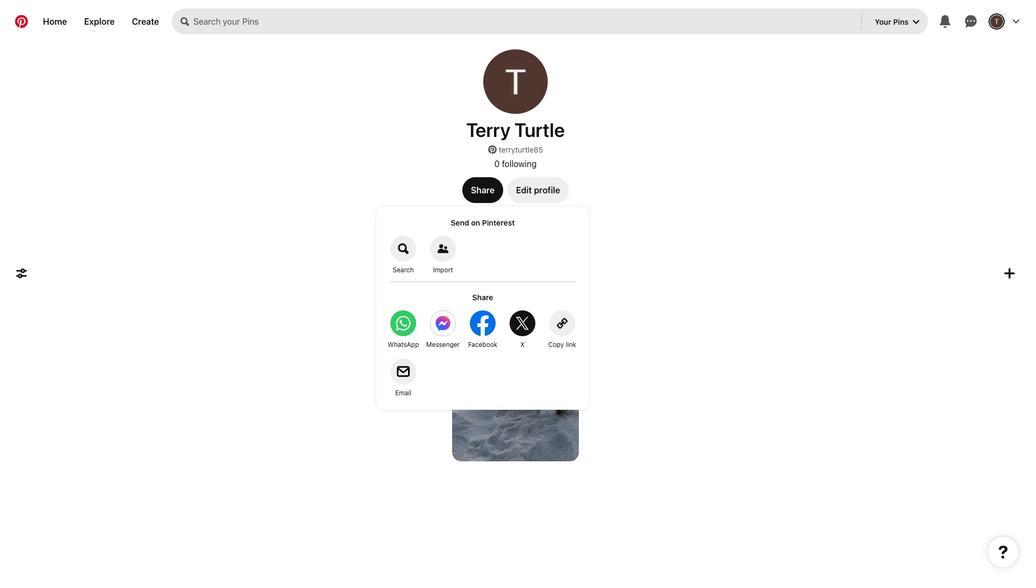 Task type: describe. For each thing, give the bounding box(es) containing it.
x
[[521, 341, 525, 348]]

your
[[875, 17, 892, 26]]

create link
[[123, 9, 168, 34]]

following
[[502, 159, 537, 169]]

home link
[[34, 9, 76, 34]]

send
[[451, 218, 469, 227]]

this contains an image of: image
[[452, 293, 579, 462]]

terryturtle85 image
[[484, 49, 548, 114]]

explore link
[[76, 9, 123, 34]]

0
[[495, 159, 500, 169]]

facebook
[[468, 341, 498, 348]]

share on twitter image
[[510, 311, 536, 336]]

pinterest image
[[488, 145, 497, 154]]

edit profile button
[[508, 177, 569, 203]]

email
[[395, 389, 412, 397]]

0 following
[[495, 159, 537, 169]]

send on pinterest
[[451, 218, 515, 227]]

messenger
[[427, 341, 460, 348]]

edit profile
[[516, 185, 560, 195]]

terry
[[467, 118, 511, 141]]

edit
[[516, 185, 532, 195]]

1 vertical spatial share
[[473, 293, 494, 302]]

terryturtle85
[[499, 145, 543, 154]]

Search text field
[[194, 9, 859, 34]]

link
[[566, 341, 577, 348]]

terry turtle
[[467, 118, 565, 141]]

create
[[132, 16, 159, 27]]

share on messenger image
[[430, 311, 456, 336]]

your pins
[[875, 17, 909, 26]]



Task type: locate. For each thing, give the bounding box(es) containing it.
copy
[[549, 341, 564, 348]]

your pins button
[[867, 9, 929, 34]]

share on facebook image
[[470, 311, 496, 336]]

0 vertical spatial share
[[471, 185, 495, 195]]

search icon image
[[181, 17, 189, 26]]

search
[[393, 266, 414, 274]]

import
[[433, 266, 453, 274]]

copy link
[[549, 341, 577, 348]]

profile
[[534, 185, 560, 195]]

on
[[471, 218, 480, 227]]

share inside button
[[471, 185, 495, 195]]

dropdown image
[[914, 19, 920, 25]]

share on email image
[[391, 359, 416, 385]]

home
[[43, 16, 67, 27]]

terry turtle image
[[991, 15, 1004, 28]]

share
[[471, 185, 495, 195], [473, 293, 494, 302]]

turtle
[[515, 118, 565, 141]]

share down 0
[[471, 185, 495, 195]]

share up share on facebook icon
[[473, 293, 494, 302]]

explore
[[84, 16, 115, 27]]

share button
[[463, 177, 503, 203]]

whatsapp
[[388, 341, 419, 348]]

pins
[[894, 17, 909, 26]]

pinterest
[[482, 218, 515, 227]]



Task type: vqa. For each thing, say whether or not it's contained in the screenshot.
The Home Depot has everything you need for your home improvement projects. Click to learn more and shop available home and garden products. image
no



